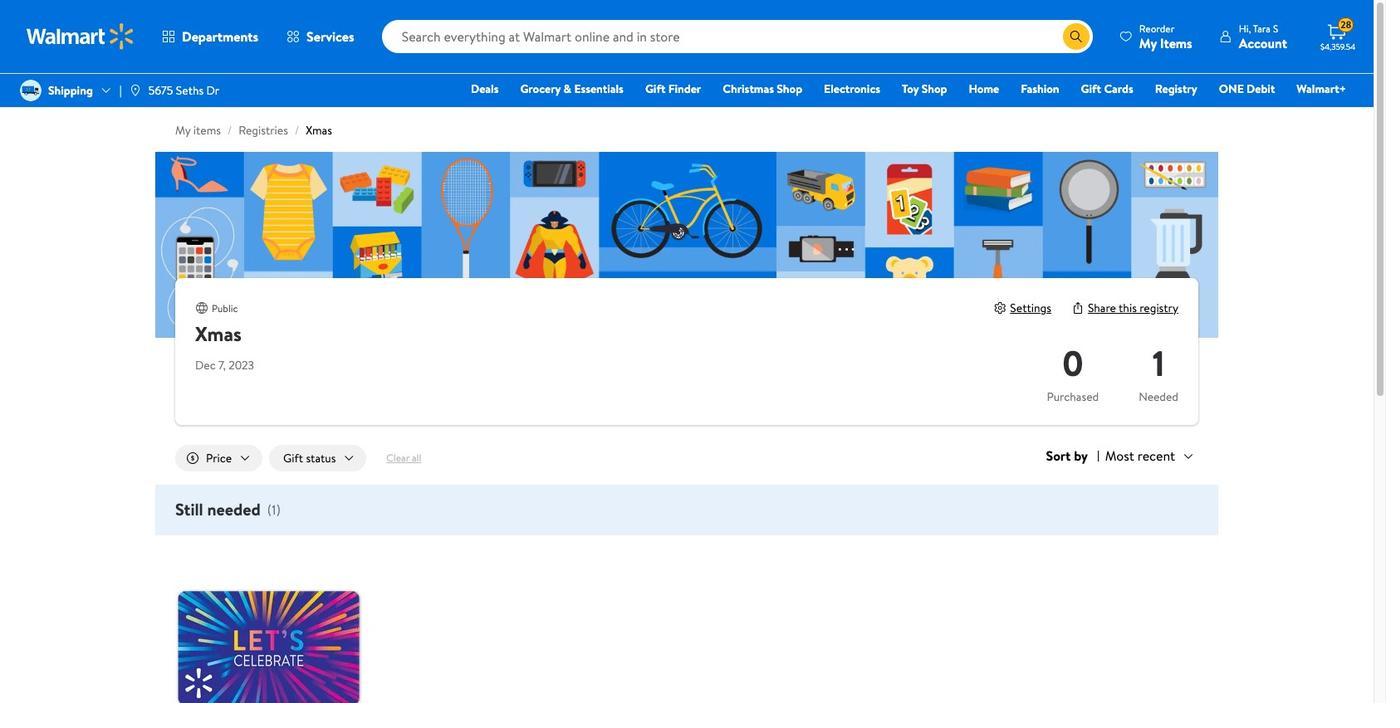 Task type: locate. For each thing, give the bounding box(es) containing it.
toy shop link
[[895, 80, 955, 98]]

xmas right registries
[[306, 122, 332, 139]]

christmas shop
[[723, 81, 803, 97]]

registry
[[1140, 300, 1179, 317]]

xmas
[[306, 122, 332, 139], [195, 320, 242, 348]]

shop
[[777, 81, 803, 97], [922, 81, 948, 97]]

public
[[212, 302, 238, 316]]

1 / from the left
[[228, 122, 232, 139]]

0 horizontal spatial 1
[[272, 501, 276, 519]]

christmas shop link
[[716, 80, 810, 98]]

my inside 'reorder my items'
[[1140, 34, 1157, 52]]

gift inside dropdown button
[[283, 450, 303, 467]]

hi, tara s account
[[1239, 21, 1288, 52]]

0 horizontal spatial gift
[[283, 450, 303, 467]]

fashion link
[[1014, 80, 1067, 98]]

registries
[[239, 122, 288, 139]]

price button
[[175, 445, 263, 472]]

gift left cards
[[1081, 81, 1102, 97]]

1 horizontal spatial shop
[[922, 81, 948, 97]]

gift for gift finder
[[646, 81, 666, 97]]

status
[[306, 450, 336, 467]]

most recent button
[[1099, 445, 1199, 467]]

gift cards link
[[1074, 80, 1141, 98]]

registries link
[[239, 122, 288, 139]]

28
[[1341, 18, 1352, 32]]

services
[[307, 27, 354, 46]]

1 vertical spatial xmas
[[195, 320, 242, 348]]

still
[[175, 499, 203, 521]]

toy shop
[[902, 81, 948, 97]]

1 horizontal spatial /
[[295, 122, 299, 139]]

Search search field
[[382, 20, 1093, 53]]

gift
[[646, 81, 666, 97], [1081, 81, 1102, 97], [283, 450, 303, 467]]

/ left xmas link at the left of the page
[[295, 122, 299, 139]]

0 horizontal spatial shop
[[777, 81, 803, 97]]

departments button
[[148, 17, 273, 57]]

search icon image
[[1070, 30, 1083, 43]]

1 horizontal spatial 1
[[1153, 339, 1165, 388]]

0 vertical spatial xmas
[[306, 122, 332, 139]]

dec
[[195, 357, 216, 374]]

items
[[193, 122, 221, 139]]

seths
[[176, 82, 204, 99]]

7,
[[219, 357, 226, 374]]

christmas
[[723, 81, 774, 97]]

gift finder
[[646, 81, 702, 97]]

0 horizontal spatial /
[[228, 122, 232, 139]]

sort by
[[1046, 447, 1088, 465]]

one debit
[[1220, 81, 1276, 97]]

$4,359.54
[[1321, 41, 1356, 52]]

xmas down public at the left top of page
[[195, 320, 242, 348]]

home link
[[962, 80, 1007, 98]]

most
[[1106, 447, 1135, 465]]

shipping
[[48, 82, 93, 99]]

1 up needed
[[1153, 339, 1165, 388]]

reorder
[[1140, 21, 1175, 35]]

shop for toy shop
[[922, 81, 948, 97]]

1 needed
[[1139, 339, 1179, 405]]

1 horizontal spatial gift
[[646, 81, 666, 97]]

1 shop from the left
[[777, 81, 803, 97]]

share this registry button
[[1072, 300, 1179, 317]]

needed
[[1139, 389, 1179, 405]]

gift left status
[[283, 450, 303, 467]]

this
[[1119, 300, 1137, 317]]

tara
[[1254, 21, 1271, 35]]

dec 7, 2023
[[195, 357, 254, 374]]

0 horizontal spatial xmas
[[195, 320, 242, 348]]

by
[[1074, 447, 1088, 465]]

0 vertical spatial my
[[1140, 34, 1157, 52]]

2023
[[229, 357, 254, 374]]

shop for christmas shop
[[777, 81, 803, 97]]

gift left the finder
[[646, 81, 666, 97]]

gift for gift status
[[283, 450, 303, 467]]

 image
[[128, 84, 142, 97]]

one debit link
[[1212, 80, 1283, 98]]

/
[[228, 122, 232, 139], [295, 122, 299, 139]]

 image
[[20, 80, 42, 101]]

1 vertical spatial 1
[[272, 501, 276, 519]]

gift for gift cards
[[1081, 81, 1102, 97]]

0 vertical spatial 1
[[1153, 339, 1165, 388]]

xmas link
[[306, 122, 332, 139]]

1 horizontal spatial my
[[1140, 34, 1157, 52]]

shop right christmas
[[777, 81, 803, 97]]

0 horizontal spatial my
[[175, 122, 191, 139]]

2 shop from the left
[[922, 81, 948, 97]]

walmart+
[[1297, 81, 1347, 97]]

registry link
[[1148, 80, 1205, 98]]

2 horizontal spatial gift
[[1081, 81, 1102, 97]]

1 horizontal spatial xmas
[[306, 122, 332, 139]]

share
[[1088, 300, 1117, 317]]

still needed ( 1 )
[[175, 499, 281, 521]]

share this registry
[[1088, 300, 1179, 317]]

my
[[1140, 34, 1157, 52], [175, 122, 191, 139]]

my items / registries / xmas
[[175, 122, 332, 139]]

debit
[[1247, 81, 1276, 97]]

shop right the toy
[[922, 81, 948, 97]]

items
[[1161, 34, 1193, 52]]

1 vertical spatial my
[[175, 122, 191, 139]]

/ right items
[[228, 122, 232, 139]]

essentials
[[574, 81, 624, 97]]

needed
[[207, 499, 261, 521]]

1
[[1153, 339, 1165, 388], [272, 501, 276, 519]]

&
[[564, 81, 572, 97]]

gift finder link
[[638, 80, 709, 98]]

fashion
[[1021, 81, 1060, 97]]

1 right the needed
[[272, 501, 276, 519]]



Task type: vqa. For each thing, say whether or not it's contained in the screenshot.
the W
no



Task type: describe. For each thing, give the bounding box(es) containing it.
deals link
[[464, 80, 506, 98]]

most recent
[[1106, 447, 1176, 465]]

recent
[[1138, 447, 1176, 465]]

departments
[[182, 27, 258, 46]]

clear all
[[387, 451, 422, 465]]

settings button
[[994, 300, 1052, 317]]

0
[[1063, 339, 1084, 388]]

account
[[1239, 34, 1288, 52]]

walmart+ link
[[1290, 80, 1354, 98]]

all
[[412, 451, 422, 465]]

my items link
[[175, 122, 221, 139]]

reorder my items
[[1140, 21, 1193, 52]]

1 inside 1 needed
[[1153, 339, 1165, 388]]

cards
[[1105, 81, 1134, 97]]

grocery & essentials
[[521, 81, 624, 97]]

5675
[[148, 82, 173, 99]]

gift cards
[[1081, 81, 1134, 97]]

0 purchased
[[1047, 339, 1099, 405]]

settings
[[1011, 300, 1052, 317]]

Walmart Site-Wide search field
[[382, 20, 1093, 53]]

finder
[[669, 81, 702, 97]]

toy
[[902, 81, 919, 97]]

1 inside still needed ( 1 )
[[272, 501, 276, 519]]

(
[[267, 501, 272, 519]]

one
[[1220, 81, 1244, 97]]

gift status
[[283, 450, 336, 467]]

grocery & essentials link
[[513, 80, 631, 98]]

5675 seths dr
[[148, 82, 220, 99]]

price
[[206, 450, 232, 467]]

home
[[969, 81, 1000, 97]]

registry
[[1156, 81, 1198, 97]]

deals
[[471, 81, 499, 97]]

clear all button
[[373, 445, 435, 472]]

grocery
[[521, 81, 561, 97]]

electronics link
[[817, 80, 888, 98]]

let's celebrate walmart gift card image
[[175, 556, 363, 704]]

gift status button
[[269, 445, 367, 472]]

|
[[119, 82, 122, 99]]

s
[[1274, 21, 1279, 35]]

dr
[[206, 82, 220, 99]]

sort
[[1046, 447, 1071, 465]]

)
[[276, 501, 281, 519]]

purchased
[[1047, 389, 1099, 405]]

services button
[[273, 17, 369, 57]]

hi,
[[1239, 21, 1252, 35]]

walmart image
[[27, 23, 135, 50]]

2 / from the left
[[295, 122, 299, 139]]

clear
[[387, 451, 410, 465]]

electronics
[[824, 81, 881, 97]]



